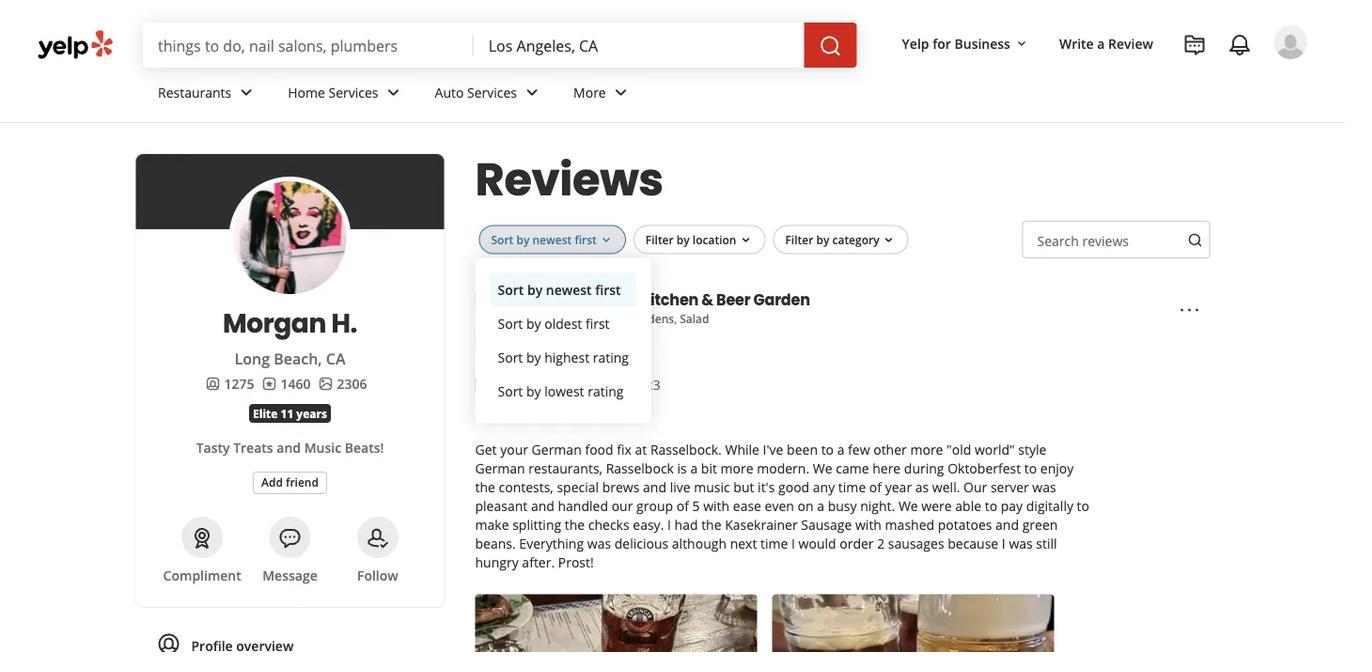 Task type: describe. For each thing, give the bounding box(es) containing it.
on
[[798, 497, 814, 515]]

to down style
[[1024, 460, 1037, 477]]

write
[[1059, 34, 1094, 52]]

write a review
[[1059, 34, 1153, 52]]

able
[[955, 497, 981, 515]]

make
[[475, 516, 509, 534]]

style
[[1018, 441, 1047, 459]]

1 horizontal spatial time
[[838, 478, 866, 496]]

1275
[[224, 375, 254, 392]]

and down elite 11 years link
[[277, 438, 301, 456]]

business
[[955, 34, 1010, 52]]

compliment
[[163, 566, 241, 584]]

0 vertical spatial beer
[[716, 289, 750, 310]]

oct
[[584, 376, 605, 393]]

well.
[[932, 478, 960, 496]]

brews
[[602, 478, 640, 496]]

friend
[[286, 475, 319, 490]]

0 horizontal spatial i
[[667, 516, 671, 534]]

add friend
[[261, 475, 319, 490]]

kasekrainer
[[725, 516, 798, 534]]

1460
[[281, 375, 311, 392]]

check-
[[586, 405, 620, 421]]

reviews element
[[262, 374, 311, 393]]

2 horizontal spatial i
[[1002, 535, 1006, 553]]

5 star rating image
[[475, 375, 577, 394]]

long inside rasselbock kitchen & beer garden german , beer gardens , salad long beach, ca
[[550, 326, 576, 342]]

sort for sort by lowest rating button
[[498, 383, 523, 401]]

Near text field
[[489, 35, 789, 55]]

search image
[[1188, 232, 1203, 247]]

24 chevron down v2 image for restaurants
[[235, 81, 258, 104]]

2 horizontal spatial the
[[701, 516, 721, 534]]

pay
[[1001, 497, 1023, 515]]

Find text field
[[158, 35, 459, 55]]

was down checks
[[587, 535, 611, 553]]

ca inside the 'morgan h. long beach, ca'
[[326, 349, 345, 369]]

h.
[[331, 305, 357, 342]]

to left pay
[[985, 497, 997, 515]]

filter by category
[[785, 232, 879, 247]]

by for sort by lowest rating button
[[526, 383, 541, 401]]

rating for sort by highest rating
[[593, 349, 629, 367]]

morgan h. link
[[158, 305, 422, 342]]

restaurants
[[158, 83, 231, 101]]

2 vertical spatial german
[[475, 460, 525, 477]]

delicious
[[614, 535, 668, 553]]

0 horizontal spatial time
[[760, 535, 788, 553]]

highest
[[544, 349, 589, 367]]

rasselbock kitchen & beer garden link
[[550, 289, 810, 311]]

projects image
[[1183, 34, 1206, 56]]

sort by oldest first
[[498, 315, 610, 333]]

because
[[948, 535, 998, 553]]

tasty treats and music beats!
[[196, 438, 384, 456]]

24 profile v2 image
[[157, 633, 180, 652]]

rasselbock kitchen & beer garden german , beer gardens , salad long beach, ca
[[550, 289, 810, 342]]

our
[[963, 478, 987, 496]]

our
[[612, 497, 633, 515]]

more
[[573, 83, 606, 101]]

garden
[[753, 289, 810, 310]]

sort by newest first for sort by newest first button
[[498, 281, 621, 299]]

after.
[[522, 554, 555, 571]]

16 friends v2 image
[[205, 376, 220, 391]]

elite
[[253, 406, 278, 421]]

to right digitally
[[1077, 497, 1089, 515]]

elite 11 years
[[253, 406, 327, 421]]

a right on
[[817, 497, 824, 515]]

came
[[836, 460, 869, 477]]

rating for sort by lowest rating
[[588, 383, 624, 401]]

first for sort by oldest first button
[[585, 315, 610, 333]]

restaurants link
[[143, 68, 273, 122]]

world"
[[975, 441, 1015, 459]]

sort by lowest rating
[[498, 383, 624, 401]]

services for home services
[[329, 83, 378, 101]]

yelp
[[902, 34, 929, 52]]

1 vertical spatial german
[[532, 441, 582, 459]]

gardens
[[628, 311, 674, 327]]

treats
[[233, 438, 273, 456]]

long inside the 'morgan h. long beach, ca'
[[235, 349, 270, 369]]

1 horizontal spatial i
[[791, 535, 795, 553]]

2023
[[630, 376, 661, 393]]

and up splitting
[[531, 497, 554, 515]]

location
[[693, 232, 736, 247]]

search image
[[819, 35, 842, 57]]

&
[[701, 289, 713, 310]]

german inside rasselbock kitchen & beer garden german , beer gardens , salad long beach, ca
[[550, 311, 594, 327]]

0 horizontal spatial more
[[720, 460, 753, 477]]

for
[[933, 34, 951, 52]]

was up digitally
[[1032, 478, 1056, 496]]

sort by highest rating
[[498, 349, 629, 367]]

sort for sort by highest rating button
[[498, 349, 523, 367]]

good
[[778, 478, 809, 496]]

16 chevron down v2 image for filter by location
[[738, 233, 753, 248]]

notifications image
[[1229, 34, 1251, 56]]

auto
[[435, 83, 464, 101]]

newest for sort by newest first button
[[546, 281, 592, 299]]

  text field inside 'rasselbock kitchen & beer garden' region
[[1022, 221, 1210, 258]]

digitally
[[1026, 497, 1073, 515]]

get
[[475, 441, 497, 459]]

kitchen
[[640, 289, 698, 310]]

and up group
[[643, 478, 666, 496]]

potatoes
[[938, 516, 992, 534]]

and down pay
[[995, 516, 1019, 534]]

16 chevron down v2 image for category
[[881, 233, 896, 248]]

user actions element
[[887, 24, 1334, 139]]

hungry
[[475, 554, 519, 571]]

been
[[787, 441, 818, 459]]

follow
[[357, 566, 398, 584]]

more link
[[558, 68, 647, 122]]

reviews
[[1082, 232, 1129, 250]]

food
[[585, 441, 613, 459]]

16 photos v2 image
[[318, 376, 333, 391]]

ease
[[733, 497, 761, 515]]

by for sort by newest first button
[[527, 281, 542, 299]]

modern.
[[757, 460, 809, 477]]

to right been
[[821, 441, 834, 459]]

16 review v2 image
[[262, 376, 277, 391]]

home
[[288, 83, 325, 101]]

your
[[500, 441, 528, 459]]

0 horizontal spatial beer
[[600, 311, 625, 327]]

elite 11 years link
[[249, 404, 331, 423]]

easy.
[[633, 516, 664, 534]]

any
[[813, 478, 835, 496]]

group
[[636, 497, 673, 515]]

music
[[694, 478, 730, 496]]

but
[[733, 478, 754, 496]]

24 chevron down v2 image for auto services
[[521, 81, 543, 104]]

busy
[[828, 497, 857, 515]]

by for filter by category popup button
[[816, 232, 829, 247]]

filter for filter by location
[[646, 232, 674, 247]]

sort for sort by oldest first button
[[498, 315, 523, 333]]

pleasant
[[475, 497, 528, 515]]

add
[[261, 475, 283, 490]]

other
[[873, 441, 907, 459]]



Task type: locate. For each thing, give the bounding box(es) containing it.
rating
[[593, 349, 629, 367], [588, 383, 624, 401]]

1 vertical spatial ca
[[326, 349, 345, 369]]

0 horizontal spatial filter
[[646, 232, 674, 247]]

german down your
[[475, 460, 525, 477]]

first inside dropdown button
[[575, 232, 597, 247]]

filter
[[646, 232, 674, 247], [785, 232, 813, 247]]

few
[[848, 441, 870, 459]]

0 horizontal spatial we
[[813, 460, 832, 477]]

sort by oldest first button
[[490, 307, 636, 341]]

1 vertical spatial 2
[[877, 535, 885, 553]]

0 horizontal spatial beach,
[[274, 349, 322, 369]]

  text field
[[1022, 221, 1210, 258]]

31,
[[609, 376, 627, 393]]

none field up home
[[158, 35, 459, 55]]

here
[[872, 460, 901, 477]]

0 vertical spatial of
[[869, 478, 882, 496]]

5
[[692, 497, 700, 515]]

i've
[[763, 441, 783, 459]]

time
[[838, 478, 866, 496], [760, 535, 788, 553]]

16 chevron down v2 image up sort by newest first button
[[599, 233, 614, 248]]

1 vertical spatial we
[[898, 497, 918, 515]]

1 vertical spatial with
[[855, 516, 882, 534]]

filter left category
[[785, 232, 813, 247]]

0 horizontal spatial 16 chevron down v2 image
[[881, 233, 896, 248]]

with down music
[[703, 497, 730, 515]]

the up although
[[701, 516, 721, 534]]

sausage
[[801, 516, 852, 534]]

i left would
[[791, 535, 795, 553]]

24 chevron down v2 image right restaurants
[[235, 81, 258, 104]]

newest inside button
[[546, 281, 592, 299]]

16 chevron down v2 image for business
[[1014, 36, 1029, 51]]

1 vertical spatial newest
[[546, 281, 592, 299]]

beach, up highest
[[579, 326, 614, 342]]

more
[[910, 441, 943, 459], [720, 460, 753, 477]]

rasselbock down at at the bottom left of the page
[[606, 460, 674, 477]]

first for sort by newest first button
[[595, 281, 621, 299]]

was left still
[[1009, 535, 1033, 553]]

1 horizontal spatial beach,
[[579, 326, 614, 342]]

1 horizontal spatial with
[[855, 516, 882, 534]]

sort for sort by newest first button
[[498, 281, 524, 299]]

rasselbock kitchen & beer garden region
[[468, 206, 1218, 652]]

sort up 5 star rating "image"
[[498, 349, 523, 367]]

services
[[329, 83, 378, 101], [467, 83, 517, 101]]

0 vertical spatial german
[[550, 311, 594, 327]]

follow image
[[366, 527, 389, 550]]

0 vertical spatial more
[[910, 441, 943, 459]]

bit
[[701, 460, 717, 477]]

categories element
[[550, 310, 709, 327]]

by left category
[[816, 232, 829, 247]]

1 horizontal spatial services
[[467, 83, 517, 101]]

24 chevron down v2 image inside restaurants link
[[235, 81, 258, 104]]

1 horizontal spatial none field
[[489, 35, 789, 55]]

auto services
[[435, 83, 517, 101]]

german up restaurants,
[[532, 441, 582, 459]]

of left 5
[[676, 497, 689, 515]]

1 horizontal spatial the
[[565, 516, 585, 534]]

1 horizontal spatial of
[[869, 478, 882, 496]]

1 16 chevron down v2 image from the left
[[599, 233, 614, 248]]

1 horizontal spatial we
[[898, 497, 918, 515]]

message image
[[279, 527, 301, 550]]

rasselbock inside rasselbock kitchen & beer garden german , beer gardens , salad long beach, ca
[[550, 289, 637, 310]]

newest up sort by newest first button
[[532, 232, 572, 247]]

16 chevron down v2 image
[[599, 233, 614, 248], [738, 233, 753, 248]]

next
[[730, 535, 757, 553]]

filter by category button
[[773, 225, 909, 254]]

none field up more link
[[489, 35, 789, 55]]

beach, inside rasselbock kitchen & beer garden german , beer gardens , salad long beach, ca
[[579, 326, 614, 342]]

home services link
[[273, 68, 420, 122]]

time down came
[[838, 478, 866, 496]]

still
[[1036, 535, 1057, 553]]

0 vertical spatial newest
[[532, 232, 572, 247]]

1 vertical spatial sort by newest first
[[498, 281, 621, 299]]

beans.
[[475, 535, 516, 553]]

ca inside rasselbock kitchen & beer garden german , beer gardens , salad long beach, ca
[[617, 326, 631, 342]]

services for auto services
[[467, 83, 517, 101]]

server
[[991, 478, 1029, 496]]

1 horizontal spatial 2
[[877, 535, 885, 553]]

24 chevron down v2 image
[[382, 81, 405, 104]]

24 chevron down v2 image for more
[[610, 81, 632, 104]]

16 chevron down v2 image
[[1014, 36, 1029, 51], [881, 233, 896, 248]]

2 horizontal spatial 24 chevron down v2 image
[[610, 81, 632, 104]]

with
[[703, 497, 730, 515], [855, 516, 882, 534]]

live
[[670, 478, 690, 496]]

1 horizontal spatial ca
[[617, 326, 631, 342]]

1 24 chevron down v2 image from the left
[[235, 81, 258, 104]]

auto services link
[[420, 68, 558, 122]]

oct 31, 2023
[[584, 376, 661, 393]]

1 vertical spatial beer
[[600, 311, 625, 327]]

0 vertical spatial first
[[575, 232, 597, 247]]

16 chevron down v2 image right category
[[881, 233, 896, 248]]

0 horizontal spatial 24 chevron down v2 image
[[235, 81, 258, 104]]

friends element
[[205, 374, 254, 393]]

0 vertical spatial rasselbock
[[550, 289, 637, 310]]

0 horizontal spatial long
[[235, 349, 270, 369]]

sort left oldest
[[498, 315, 523, 333]]

16 chevron down v2 image for sort by newest first
[[599, 233, 614, 248]]

0 horizontal spatial 2
[[576, 405, 583, 421]]

1 vertical spatial 16 chevron down v2 image
[[881, 233, 896, 248]]

2 right order
[[877, 535, 885, 553]]

time down the kasekrainer
[[760, 535, 788, 553]]

a right is at the bottom right of page
[[690, 460, 698, 477]]

1 none field from the left
[[158, 35, 459, 55]]

0 horizontal spatial 16 chevron down v2 image
[[599, 233, 614, 248]]

sort for sort by newest first dropdown button
[[491, 232, 514, 247]]

while
[[725, 441, 759, 459]]

by inside dropdown button
[[516, 232, 530, 247]]

1 vertical spatial first
[[595, 281, 621, 299]]

photos element
[[318, 374, 367, 393]]

we up mashed
[[898, 497, 918, 515]]

None field
[[158, 35, 459, 55], [489, 35, 789, 55]]

2 24 chevron down v2 image from the left
[[521, 81, 543, 104]]

, right oldest
[[594, 311, 597, 327]]

year
[[885, 478, 912, 496]]

0 vertical spatial beach,
[[579, 326, 614, 342]]

2306
[[337, 375, 367, 392]]

1 vertical spatial more
[[720, 460, 753, 477]]

0 vertical spatial rating
[[593, 349, 629, 367]]

prost!
[[558, 554, 594, 571]]

add friend button
[[253, 472, 327, 494]]

is
[[677, 460, 687, 477]]

of up night.
[[869, 478, 882, 496]]

rasselbock
[[550, 289, 637, 310], [606, 460, 674, 477]]

1 vertical spatial long
[[235, 349, 270, 369]]

beach, inside the 'morgan h. long beach, ca'
[[274, 349, 322, 369]]

ca up oct 31, 2023
[[617, 326, 631, 342]]

1 horizontal spatial long
[[550, 326, 576, 342]]

sort up sort by newest first button
[[491, 232, 514, 247]]

the up pleasant
[[475, 478, 495, 496]]

would
[[799, 535, 836, 553]]

1 horizontal spatial ,
[[674, 311, 677, 327]]

0 vertical spatial time
[[838, 478, 866, 496]]

beer right &
[[716, 289, 750, 310]]

none field find
[[158, 35, 459, 55]]

with down night.
[[855, 516, 882, 534]]

german down sort by newest first button
[[550, 311, 594, 327]]

1 horizontal spatial 16 chevron down v2 image
[[738, 233, 753, 248]]

0 vertical spatial sort by newest first
[[491, 232, 597, 247]]

sort by newest first up german link
[[498, 281, 621, 299]]

1 vertical spatial of
[[676, 497, 689, 515]]

sort left the lowest
[[498, 383, 523, 401]]

sort inside dropdown button
[[491, 232, 514, 247]]

a right write
[[1097, 34, 1105, 52]]

0 horizontal spatial ,
[[594, 311, 597, 327]]

2 16 chevron down v2 image from the left
[[738, 233, 753, 248]]

16 chevron down v2 image inside filter by category popup button
[[881, 233, 896, 248]]

long up sort by highest rating
[[550, 326, 576, 342]]

24 chevron down v2 image right more
[[610, 81, 632, 104]]

sausages
[[888, 535, 944, 553]]

get your german food fix at rasselbock. while i've been to a few other more "old world" style german restaurants, rasselbock is a bit more modern. we came here during oktoberfest to enjoy the contests, special brews and live music but it's good any time of year as well. our server was pleasant and handled our group of 5 with ease even on a busy night. we were able to pay digitally to make splitting the checks easy. i had the kasekrainer sausage with mashed potatoes and green beans. everything was delicious although next time i would order 2 sausages because i was still hungry after. prost!
[[475, 441, 1089, 571]]

search reviews
[[1037, 232, 1129, 250]]

2 vertical spatial first
[[585, 315, 610, 333]]

i right "because"
[[1002, 535, 1006, 553]]

0 horizontal spatial of
[[676, 497, 689, 515]]

bob b. image
[[1274, 25, 1307, 59]]

0 vertical spatial we
[[813, 460, 832, 477]]

beach, up '1460'
[[274, 349, 322, 369]]

1 horizontal spatial 24 chevron down v2 image
[[521, 81, 543, 104]]

first for sort by newest first dropdown button
[[575, 232, 597, 247]]

everything
[[519, 535, 584, 553]]

compliment image
[[191, 527, 214, 550]]

sort by newest first up sort by newest first button
[[491, 232, 597, 247]]

fix
[[617, 441, 632, 459]]

by left the lowest
[[526, 383, 541, 401]]

1 vertical spatial rasselbock
[[606, 460, 674, 477]]

0 horizontal spatial the
[[475, 478, 495, 496]]

although
[[672, 535, 727, 553]]

by left oldest
[[526, 315, 541, 333]]

by for filter by location popup button in the top of the page
[[677, 232, 690, 247]]

0 vertical spatial 16 chevron down v2 image
[[1014, 36, 1029, 51]]

filter left location
[[646, 232, 674, 247]]

contests,
[[499, 478, 553, 496]]

beer
[[716, 289, 750, 310], [600, 311, 625, 327]]

0 horizontal spatial with
[[703, 497, 730, 515]]

1 horizontal spatial filter
[[785, 232, 813, 247]]

1 horizontal spatial beer
[[716, 289, 750, 310]]

salad link
[[680, 311, 709, 327]]

a left few at the right of the page
[[837, 441, 844, 459]]

morgan
[[223, 305, 326, 342]]

1 filter from the left
[[646, 232, 674, 247]]

more down while
[[720, 460, 753, 477]]

1 horizontal spatial more
[[910, 441, 943, 459]]

reviews
[[475, 148, 663, 211]]

yelp for business
[[902, 34, 1010, 52]]

sort by newest first for sort by newest first dropdown button
[[491, 232, 597, 247]]

1 , from the left
[[594, 311, 597, 327]]

2 inside get your german food fix at rasselbock. while i've been to a few other more "old world" style german restaurants, rasselbock is a bit more modern. we came here during oktoberfest to enjoy the contests, special brews and live music but it's good any time of year as well. our server was pleasant and handled our group of 5 with ease even on a busy night. we were able to pay digitally to make splitting the checks easy. i had the kasekrainer sausage with mashed potatoes and green beans. everything was delicious although next time i would order 2 sausages because i was still hungry after. prost!
[[877, 535, 885, 553]]

ca up photos element
[[326, 349, 345, 369]]

rasselbock inside get your german food fix at rasselbock. while i've been to a few other more "old world" style german restaurants, rasselbock is a bit more modern. we came here during oktoberfest to enjoy the contests, special brews and live music but it's good any time of year as well. our server was pleasant and handled our group of 5 with ease even on a busy night. we were able to pay digitally to make splitting the checks easy. i had the kasekrainer sausage with mashed potatoes and green beans. everything was delicious although next time i would order 2 sausages because i was still hungry after. prost!
[[606, 460, 674, 477]]

filter by location button
[[633, 225, 766, 254]]

16 chevron down v2 image inside yelp for business button
[[1014, 36, 1029, 51]]

business categories element
[[143, 68, 1307, 122]]

2
[[576, 405, 583, 421], [877, 535, 885, 553]]

german
[[550, 311, 594, 327], [532, 441, 582, 459], [475, 460, 525, 477]]

2 check-ins
[[576, 405, 636, 421]]

was
[[1032, 478, 1056, 496], [587, 535, 611, 553], [1009, 535, 1033, 553]]

even
[[765, 497, 794, 515]]

beats!
[[345, 438, 384, 456]]

more up during
[[910, 441, 943, 459]]

1 services from the left
[[329, 83, 378, 101]]

sort up sort by oldest first
[[498, 281, 524, 299]]

filter by location
[[646, 232, 736, 247]]

long up 1275
[[235, 349, 270, 369]]

category
[[832, 232, 879, 247]]

None search field
[[143, 23, 861, 68]]

2 left check-
[[576, 405, 583, 421]]

sort by newest first
[[491, 232, 597, 247], [498, 281, 621, 299]]

3 24 chevron down v2 image from the left
[[610, 81, 632, 104]]

none field near
[[489, 35, 789, 55]]

2 none field from the left
[[489, 35, 789, 55]]

at
[[635, 441, 647, 459]]

ins
[[620, 405, 636, 421]]

were
[[921, 497, 952, 515]]

newest for sort by newest first dropdown button
[[532, 232, 572, 247]]

24 chevron down v2 image inside "auto services" link
[[521, 81, 543, 104]]

beach,
[[579, 326, 614, 342], [274, 349, 322, 369]]

sort by lowest rating button
[[490, 375, 636, 409]]

by left location
[[677, 232, 690, 247]]

16 chevron down v2 image right business
[[1014, 36, 1029, 51]]

salad
[[680, 311, 709, 327]]

by up sort by newest first button
[[516, 232, 530, 247]]

0 vertical spatial ca
[[617, 326, 631, 342]]

by for sort by highest rating button
[[526, 349, 541, 367]]

filters group
[[475, 225, 912, 424]]

filter for filter by category
[[785, 232, 813, 247]]

by for sort by oldest first button
[[526, 315, 541, 333]]

newest inside dropdown button
[[532, 232, 572, 247]]

1 vertical spatial rating
[[588, 383, 624, 401]]

16 chevron down v2 image right location
[[738, 233, 753, 248]]

menu image
[[1178, 299, 1201, 322]]

newest up german link
[[546, 281, 592, 299]]

enjoy
[[1040, 460, 1074, 477]]

rating up the 31,
[[593, 349, 629, 367]]

first right oldest
[[585, 315, 610, 333]]

0 horizontal spatial none field
[[158, 35, 459, 55]]

16 chevron down v2 image inside sort by newest first dropdown button
[[599, 233, 614, 248]]

by up 5 star rating "image"
[[526, 349, 541, 367]]

we up any
[[813, 460, 832, 477]]

0 vertical spatial 2
[[576, 405, 583, 421]]

0 horizontal spatial ca
[[326, 349, 345, 369]]

by for sort by newest first dropdown button
[[516, 232, 530, 247]]

first up sort by newest first button
[[575, 232, 597, 247]]

as
[[915, 478, 929, 496]]

rasselbock up german link
[[550, 289, 637, 310]]

2 filter from the left
[[785, 232, 813, 247]]

2 services from the left
[[467, 83, 517, 101]]

sort by newest first inside button
[[498, 281, 621, 299]]

services left 24 chevron down v2 icon
[[329, 83, 378, 101]]

24 chevron down v2 image right auto services
[[521, 81, 543, 104]]

, left salad "link"
[[674, 311, 677, 327]]

0 vertical spatial long
[[550, 326, 576, 342]]

during
[[904, 460, 944, 477]]

i left had at right
[[667, 516, 671, 534]]

oktoberfest
[[948, 460, 1021, 477]]

rating up 2 check-ins
[[588, 383, 624, 401]]

2 , from the left
[[674, 311, 677, 327]]

splitting
[[512, 516, 561, 534]]

message
[[262, 566, 318, 584]]

we
[[813, 460, 832, 477], [898, 497, 918, 515]]

beer left the gardens
[[600, 311, 625, 327]]

1 horizontal spatial 16 chevron down v2 image
[[1014, 36, 1029, 51]]

24 chevron down v2 image
[[235, 81, 258, 104], [521, 81, 543, 104], [610, 81, 632, 104]]

search
[[1037, 232, 1079, 250]]

0 horizontal spatial services
[[329, 83, 378, 101]]

16 chevron down v2 image inside filter by location popup button
[[738, 233, 753, 248]]

sort by newest first inside dropdown button
[[491, 232, 597, 247]]

24 chevron down v2 image inside more link
[[610, 81, 632, 104]]

1 vertical spatial time
[[760, 535, 788, 553]]

lowest
[[544, 383, 584, 401]]

first up the categories element
[[595, 281, 621, 299]]

the down handled
[[565, 516, 585, 534]]

0 vertical spatial with
[[703, 497, 730, 515]]

checks
[[588, 516, 629, 534]]

1 vertical spatial beach,
[[274, 349, 322, 369]]

services right auto
[[467, 83, 517, 101]]

11
[[281, 406, 293, 421]]

by up sort by oldest first
[[527, 281, 542, 299]]



Task type: vqa. For each thing, say whether or not it's contained in the screenshot.
the left Long
yes



